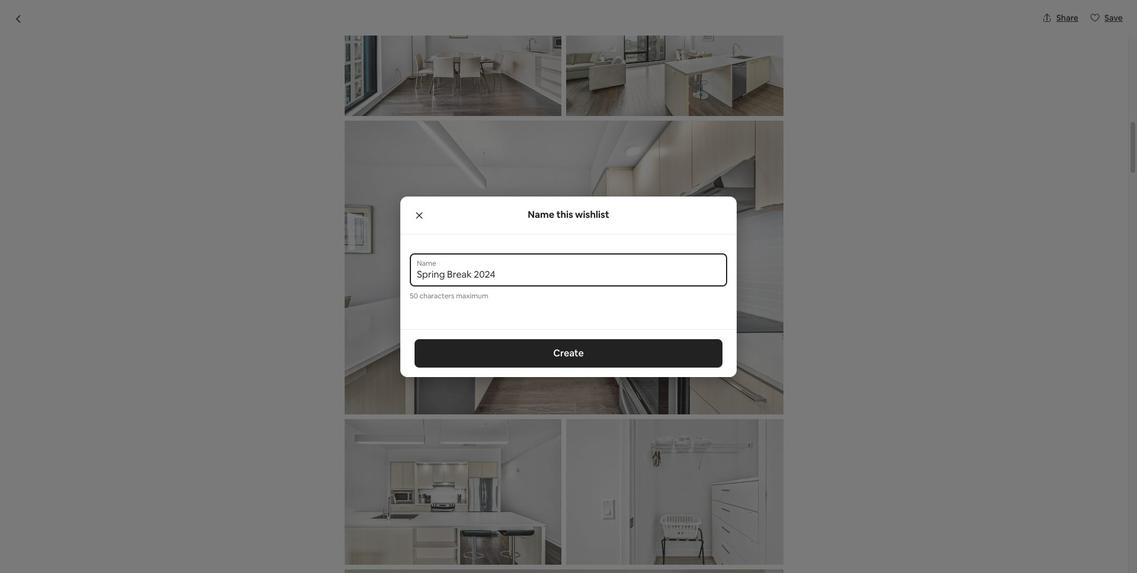 Task type: describe. For each thing, give the bounding box(es) containing it.
characters
[[420, 291, 455, 301]]

0 horizontal spatial by
[[305, 498, 316, 511]]

taxes
[[738, 450, 758, 461]]

share button
[[1038, 8, 1083, 28]]

$3,161
[[690, 433, 726, 450]]

center
[[450, 60, 500, 81]]

in
[[392, 418, 402, 435]]

this
[[556, 209, 573, 221]]

2
[[370, 436, 376, 448]]

entire
[[233, 418, 268, 435]]

dialog containing share
[[0, 0, 1137, 573]]

baths
[[378, 436, 402, 448]]

1 horizontal spatial by
[[535, 60, 553, 81]]

serviced
[[270, 418, 322, 435]]

$1,946
[[729, 433, 769, 450]]

share
[[1057, 12, 1079, 23]]

Add guests search field
[[460, 9, 669, 38]]

reserve button
[[690, 551, 881, 573]]

create button
[[415, 339, 723, 368]]

apt.|
[[315, 60, 350, 81]]

$3,161 $1,946 total before taxes
[[690, 433, 769, 461]]

entire serviced apartment in reston, virginia 4 beds · 2 baths
[[233, 418, 498, 448]]

apartment
[[324, 418, 389, 435]]

herndon/reston reston 3 bedroom lobby image
[[233, 94, 564, 400]]

reserve
[[767, 559, 803, 571]]

reston
[[354, 60, 404, 81]]

50 characters maximum
[[410, 291, 489, 301]]

3
[[233, 60, 241, 81]]

guests
[[610, 18, 635, 29]]

wishlist
[[575, 209, 609, 221]]

gls
[[556, 60, 585, 81]]

name
[[528, 209, 555, 221]]

|
[[528, 60, 532, 81]]

·
[[366, 436, 368, 448]]



Task type: locate. For each thing, give the bounding box(es) containing it.
bedroom
[[244, 60, 312, 81]]

beds
[[342, 436, 364, 448]]

town
[[407, 60, 447, 81]]

luxury
[[349, 498, 379, 511]]

3 bedroom apt.| reston town center va | by gls
[[233, 60, 585, 81]]

name this wishlist
[[528, 209, 609, 221]]

create
[[553, 347, 584, 359]]

50
[[410, 291, 418, 301]]

None text field
[[417, 269, 720, 280]]

virginia
[[453, 418, 498, 435]]

save button
[[1086, 8, 1128, 28]]

1/2/2024 button
[[690, 475, 881, 508]]

none text field inside name this wishlist dialog
[[417, 269, 720, 280]]

herndon/reston reston 3 bedroom living room image
[[569, 94, 730, 247], [735, 94, 896, 247], [569, 251, 730, 400]]

herndon/reston reston 3 bedroom bedroom 1 closet image
[[567, 420, 784, 565], [567, 420, 784, 565]]

add
[[592, 18, 608, 29]]

herndon/reston reston 3 bedroom kitchen image
[[567, 0, 784, 116], [567, 0, 784, 116], [345, 121, 784, 415], [345, 121, 784, 415], [345, 420, 562, 565], [345, 420, 562, 565]]

save
[[1105, 12, 1123, 23]]

global
[[318, 498, 347, 511]]

1 vertical spatial by
[[305, 498, 316, 511]]

add guests button
[[582, 9, 669, 38]]

herndon/reston reston 3 bedroom dining room image
[[345, 0, 562, 116], [345, 0, 562, 116], [735, 251, 896, 400]]

suites
[[381, 498, 409, 511]]

add guests
[[592, 18, 635, 29]]

dialog
[[0, 0, 1137, 573]]

0 vertical spatial by
[[535, 60, 553, 81]]

by
[[535, 60, 553, 81], [305, 498, 316, 511]]

reston,
[[405, 418, 450, 435]]

by right |
[[535, 60, 553, 81]]

hosted by global luxury suites
[[270, 498, 409, 511]]

maximum
[[456, 291, 489, 301]]

before
[[710, 450, 736, 461]]

total
[[690, 450, 709, 461]]

4
[[335, 436, 340, 448]]

va
[[504, 60, 524, 81]]

hosted
[[270, 498, 303, 511]]

name this wishlist dialog
[[400, 196, 737, 377]]

1/2/2024
[[697, 490, 731, 501]]

herndon/reston reston 3 bedroom bedroom 1 image
[[345, 570, 784, 573], [345, 570, 784, 573]]

by left global
[[305, 498, 316, 511]]



Task type: vqa. For each thing, say whether or not it's contained in the screenshot.
bottommost By
yes



